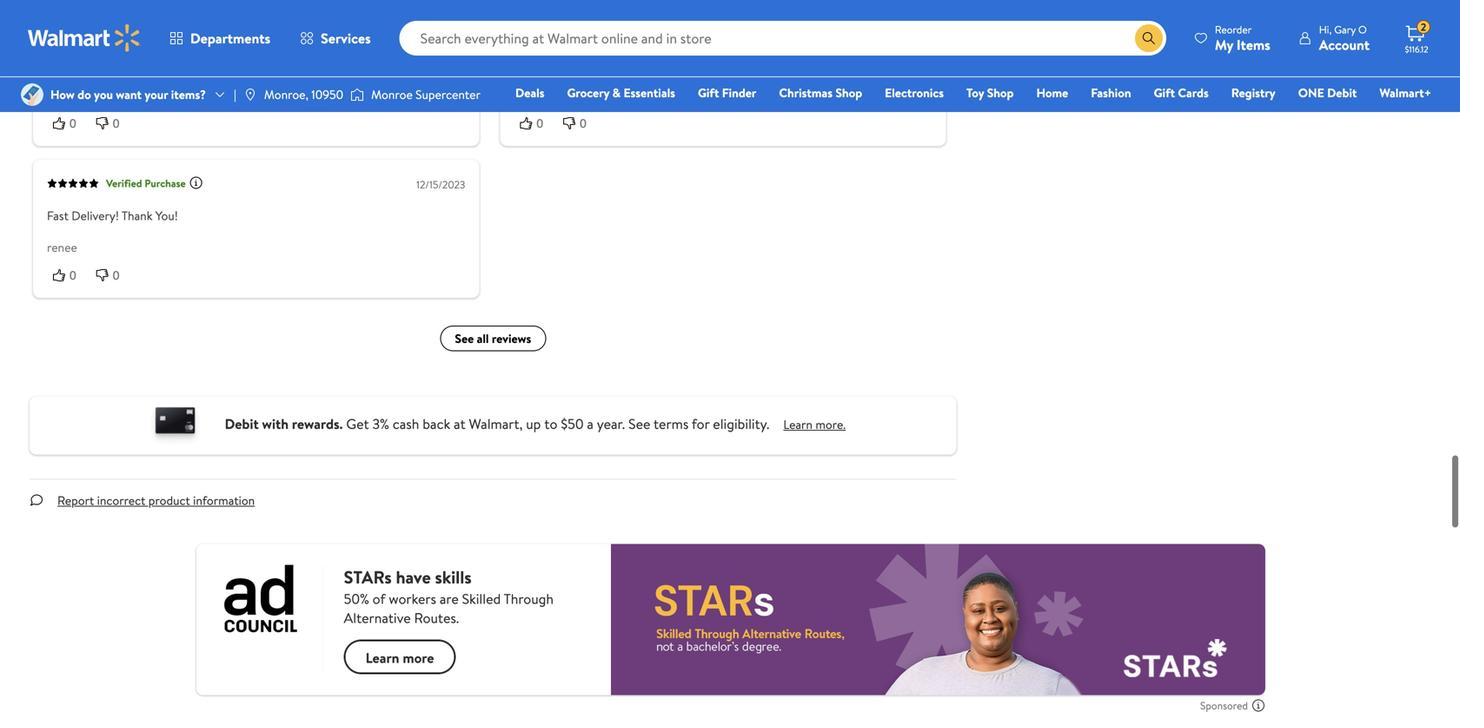 Task type: locate. For each thing, give the bounding box(es) containing it.
and down embroidered
[[614, 55, 633, 72]]

you
[[94, 86, 113, 103]]

a
[[514, 19, 522, 36]]

gary
[[1335, 22, 1356, 37]]

0 horizontal spatial daughter
[[69, 8, 124, 27]]

1 vertical spatial see
[[629, 415, 651, 434]]

0 horizontal spatial  image
[[21, 83, 43, 106]]

two up birthday,
[[95, 37, 115, 54]]

2
[[1421, 20, 1427, 35]]

you!
[[155, 207, 178, 224]]

debit right one debit card image
[[225, 415, 259, 434]]

0 horizontal spatial see
[[455, 330, 474, 347]]

i left will
[[575, 19, 579, 36]]

fashion
[[1091, 84, 1131, 101]]

1 horizontal spatial with
[[581, 37, 603, 54]]

0 down fast delivery! thank you!
[[113, 269, 120, 283]]

cute.
[[838, 19, 864, 36]]

my up ordered
[[47, 8, 65, 27]]

0 vertical spatial with
[[581, 37, 603, 54]]

1 horizontal spatial the
[[732, 37, 750, 54]]

1 horizontal spatial shop
[[987, 84, 1014, 101]]

see all reviews link
[[440, 326, 546, 352]]

to for year.
[[545, 415, 558, 434]]

daughter inside ordered two for my daughter and she loves them. went to order two more for.her birthday, and now the price is showing $29.00 for one! that's ridiculous!!!
[[155, 37, 202, 54]]

walmart+ link
[[1372, 83, 1440, 102]]

2 horizontal spatial these
[[673, 19, 702, 36]]

to right up
[[545, 415, 558, 434]]

these up now
[[161, 8, 194, 27]]

0 vertical spatial debit
[[1327, 84, 1357, 101]]

essentials
[[624, 84, 675, 101]]

cash
[[393, 415, 419, 434]]

the
[[867, 19, 886, 36]]

with left rewards.
[[262, 415, 289, 434]]

shop
[[836, 84, 862, 101], [987, 84, 1014, 101]]

account
[[1319, 35, 1370, 54]]

and
[[205, 37, 224, 54], [134, 55, 153, 72], [614, 55, 633, 72]]

0 down grocery
[[580, 117, 587, 131]]

details
[[677, 37, 711, 54]]

to inside ordered two for my daughter and she loves them. went to order two more for.her birthday, and now the price is showing $29.00 for one! that's ridiculous!!!
[[341, 37, 352, 54]]

services button
[[285, 17, 386, 59]]

for down went
[[325, 55, 341, 72]]

my
[[47, 8, 65, 27], [1215, 35, 1234, 54]]

for
[[117, 37, 133, 54], [714, 37, 729, 54], [325, 55, 341, 72], [692, 415, 710, 434]]

the right now
[[181, 55, 198, 72]]

fashion link
[[1083, 83, 1139, 102]]

0 horizontal spatial loves
[[127, 8, 158, 27]]

0 horizontal spatial i
[[575, 19, 579, 36]]

monroe, 10950
[[264, 86, 343, 103]]

1 vertical spatial to
[[670, 55, 681, 72]]

debit with rewards. get 3% cash back at walmart, up to $50 a year. see terms for eligibility.
[[225, 415, 770, 434]]

departments
[[190, 29, 270, 48]]

1 horizontal spatial to
[[545, 415, 558, 434]]

daughter up ordered
[[69, 8, 124, 27]]

the
[[732, 37, 750, 54], [181, 55, 198, 72]]

ridiculous!!!
[[403, 55, 464, 72]]

two up that's
[[386, 37, 406, 54]]

information
[[193, 492, 255, 509]]

loves
[[127, 8, 158, 27], [247, 37, 274, 54]]

definitely
[[799, 37, 848, 54]]

0 horizontal spatial two
[[95, 37, 115, 54]]

1 vertical spatial the
[[181, 55, 198, 72]]

1 horizontal spatial two
[[386, 37, 406, 54]]

 image right 10950
[[350, 86, 364, 103]]

collect
[[684, 55, 720, 72]]

1 vertical spatial my
[[1215, 35, 1234, 54]]

gift down collect
[[698, 84, 719, 101]]

report
[[57, 492, 94, 509]]

0 horizontal spatial debit
[[225, 415, 259, 434]]

rewards.
[[292, 415, 343, 434]]

gift
[[698, 84, 719, 101], [1154, 84, 1175, 101]]

my
[[136, 37, 152, 54]]

debit right one
[[1327, 84, 1357, 101]]

all left reviews
[[477, 330, 489, 347]]

verified
[[106, 176, 142, 191]]

0 vertical spatial loves
[[127, 8, 158, 27]]

more
[[409, 37, 437, 54]]

2 two from the left
[[386, 37, 406, 54]]

shop inside christmas shop link
[[836, 84, 862, 101]]

0 down renee
[[70, 269, 76, 283]]

loves up my
[[127, 8, 158, 27]]

verified purchase
[[106, 176, 186, 191]]

two
[[95, 37, 115, 54], [386, 37, 406, 54]]

for right terms
[[692, 415, 710, 434]]

i'm
[[780, 37, 796, 54]]

0 vertical spatial my
[[47, 8, 65, 27]]

shop right christmas
[[836, 84, 862, 101]]

0 vertical spatial all
[[723, 55, 734, 72]]

2 horizontal spatial and
[[614, 55, 633, 72]]

see left reviews
[[455, 330, 474, 347]]

these up details
[[673, 19, 702, 36]]

1 vertical spatial daughter
[[155, 37, 202, 54]]

o
[[1359, 22, 1367, 37]]

0 horizontal spatial with
[[262, 415, 289, 434]]

and down my
[[134, 55, 153, 72]]

supercenter
[[416, 86, 481, 103]]

electronics link
[[877, 83, 952, 102]]

my inside reorder my items
[[1215, 35, 1234, 54]]

 image
[[243, 88, 257, 102]]

with down will
[[581, 37, 603, 54]]

and inside "a purchase i will never regret, these little plushies are just too cute. the one i got was soft with embroidered details for the face. i'm definitely considering buying these again and trying to collect all 8."
[[614, 55, 633, 72]]

Search search field
[[400, 21, 1166, 56]]

loves up the showing
[[247, 37, 274, 54]]

face.
[[752, 37, 777, 54]]

see right year.
[[629, 415, 651, 434]]

back
[[423, 415, 450, 434]]

gift cards link
[[1146, 83, 1217, 102]]

 image for monroe supercenter
[[350, 86, 364, 103]]

my daughter loves these
[[47, 8, 194, 27]]

1 vertical spatial with
[[262, 415, 289, 434]]

debit
[[1327, 84, 1357, 101], [225, 415, 259, 434]]

i
[[575, 19, 579, 36], [912, 19, 915, 36]]

grocery
[[567, 84, 610, 101]]

1 horizontal spatial daughter
[[155, 37, 202, 54]]

2 i from the left
[[912, 19, 915, 36]]

1 i from the left
[[575, 19, 579, 36]]

1 gift from the left
[[698, 84, 719, 101]]

0 down "mona" at the left top
[[537, 117, 543, 131]]

1 horizontal spatial loves
[[247, 37, 274, 54]]

1 horizontal spatial all
[[723, 55, 734, 72]]

report incorrect product information button
[[43, 480, 269, 522]]

0 horizontal spatial gift
[[698, 84, 719, 101]]

my left the items at the right top of page
[[1215, 35, 1234, 54]]

0
[[70, 117, 76, 131], [113, 117, 120, 131], [537, 117, 543, 131], [580, 117, 587, 131], [70, 269, 76, 283], [113, 269, 120, 283]]

 image
[[21, 83, 43, 106], [350, 86, 364, 103]]

1 horizontal spatial my
[[1215, 35, 1234, 54]]

plushies
[[732, 19, 773, 36]]

 image left how
[[21, 83, 43, 106]]

0 horizontal spatial shop
[[836, 84, 862, 101]]

 image for how do you want your items?
[[21, 83, 43, 106]]

these
[[161, 8, 194, 27], [673, 19, 702, 36], [552, 55, 581, 72]]

0 horizontal spatial the
[[181, 55, 198, 72]]

one debit link
[[1291, 83, 1365, 102]]

to
[[341, 37, 352, 54], [670, 55, 681, 72], [545, 415, 558, 434]]

hi, gary o account
[[1319, 22, 1370, 54]]

to for more
[[341, 37, 352, 54]]

all left 8.
[[723, 55, 734, 72]]

walmart,
[[469, 415, 523, 434]]

walmart image
[[28, 24, 141, 52]]

gift left "cards"
[[1154, 84, 1175, 101]]

2 horizontal spatial to
[[670, 55, 681, 72]]

search icon image
[[1142, 31, 1156, 45]]

0 horizontal spatial to
[[341, 37, 352, 54]]

Walmart Site-Wide search field
[[400, 21, 1166, 56]]

shop right toy
[[987, 84, 1014, 101]]

2 vertical spatial to
[[545, 415, 558, 434]]

and up price
[[205, 37, 224, 54]]

0 vertical spatial to
[[341, 37, 352, 54]]

2 shop from the left
[[987, 84, 1014, 101]]

1 horizontal spatial i
[[912, 19, 915, 36]]

the up 8.
[[732, 37, 750, 54]]

these down soft at top left
[[552, 55, 581, 72]]

daughter up now
[[155, 37, 202, 54]]

0 vertical spatial daughter
[[69, 8, 124, 27]]

$29.00
[[287, 55, 322, 72]]

0 horizontal spatial all
[[477, 330, 489, 347]]

toy shop
[[967, 84, 1014, 101]]

to right the trying
[[670, 55, 681, 72]]

i right the one at the right top of the page
[[912, 19, 915, 36]]

2 gift from the left
[[1154, 84, 1175, 101]]

shop inside the toy shop link
[[987, 84, 1014, 101]]

0 vertical spatial the
[[732, 37, 750, 54]]

&
[[612, 84, 621, 101]]

for down little at the left top
[[714, 37, 729, 54]]

0 button
[[47, 114, 90, 132], [90, 114, 134, 132], [514, 114, 557, 132], [557, 114, 601, 132], [47, 267, 90, 284], [90, 267, 134, 284]]

the inside ordered two for my daughter and she loves them. went to order two more for.her birthday, and now the price is showing $29.00 for one! that's ridiculous!!!
[[181, 55, 198, 72]]

1 vertical spatial debit
[[225, 415, 259, 434]]

see
[[455, 330, 474, 347], [629, 415, 651, 434]]

0 horizontal spatial my
[[47, 8, 65, 27]]

gift for gift finder
[[698, 84, 719, 101]]

1 vertical spatial loves
[[247, 37, 274, 54]]

gift for gift cards
[[1154, 84, 1175, 101]]

a purchase i will never regret, these little plushies are just too cute. the one i got was soft with embroidered details for the face. i'm definitely considering buying these again and trying to collect all 8.
[[514, 19, 915, 72]]

1 horizontal spatial  image
[[350, 86, 364, 103]]

monroe
[[371, 86, 413, 103]]

to up one!
[[341, 37, 352, 54]]

one
[[1298, 84, 1325, 101]]

1 horizontal spatial gift
[[1154, 84, 1175, 101]]

services
[[321, 29, 371, 48]]

1 horizontal spatial and
[[205, 37, 224, 54]]

daughter
[[69, 8, 124, 27], [155, 37, 202, 54]]

1 shop from the left
[[836, 84, 862, 101]]



Task type: vqa. For each thing, say whether or not it's contained in the screenshot.
19 at bottom
no



Task type: describe. For each thing, give the bounding box(es) containing it.
embroidered
[[606, 37, 674, 54]]

grocery & essentials
[[567, 84, 675, 101]]

reorder my items
[[1215, 22, 1271, 54]]

too
[[817, 19, 835, 36]]

year.
[[597, 415, 625, 434]]

monroe supercenter
[[371, 86, 481, 103]]

reviews
[[492, 330, 531, 347]]

soft
[[557, 37, 578, 54]]

will
[[581, 19, 599, 36]]

how do you want your items?
[[50, 86, 206, 103]]

0 button down renee
[[47, 267, 90, 284]]

registry
[[1232, 84, 1276, 101]]

was
[[535, 37, 554, 54]]

0 down andrea
[[70, 117, 76, 131]]

0 button down andrea
[[47, 114, 90, 132]]

toy shop link
[[959, 83, 1022, 102]]

your
[[145, 86, 168, 103]]

now
[[156, 55, 178, 72]]

items?
[[171, 86, 206, 103]]

ordered
[[47, 37, 92, 54]]

product
[[148, 492, 190, 509]]

got
[[514, 37, 532, 54]]

0 horizontal spatial these
[[161, 8, 194, 27]]

12/15/2023
[[416, 177, 465, 192]]

for inside "a purchase i will never regret, these little plushies are just too cute. the one i got was soft with embroidered details for the face. i'm definitely considering buying these again and trying to collect all 8."
[[714, 37, 729, 54]]

1 horizontal spatial debit
[[1327, 84, 1357, 101]]

$116.12
[[1405, 43, 1429, 55]]

home
[[1037, 84, 1069, 101]]

get
[[346, 415, 369, 434]]

8.
[[737, 55, 747, 72]]

regret,
[[634, 19, 670, 36]]

considering
[[851, 37, 912, 54]]

report incorrect product information
[[57, 492, 255, 509]]

items
[[1237, 35, 1271, 54]]

christmas shop
[[779, 84, 862, 101]]

3%
[[372, 415, 389, 434]]

do
[[78, 86, 91, 103]]

again
[[584, 55, 611, 72]]

eligibility.
[[713, 415, 770, 434]]

are
[[776, 19, 793, 36]]

0 button down "mona" at the left top
[[514, 114, 557, 132]]

fast
[[47, 207, 69, 224]]

0 vertical spatial see
[[455, 330, 474, 347]]

10950
[[311, 86, 343, 103]]

verified purchase information image
[[189, 176, 203, 190]]

a
[[587, 415, 594, 434]]

want
[[116, 86, 142, 103]]

1 horizontal spatial see
[[629, 415, 651, 434]]

that's
[[369, 55, 400, 72]]

all inside "a purchase i will never regret, these little plushies are just too cute. the one i got was soft with embroidered details for the face. i'm definitely considering buying these again and trying to collect all 8."
[[723, 55, 734, 72]]

them.
[[277, 37, 307, 54]]

christmas
[[779, 84, 833, 101]]

learn
[[784, 416, 813, 433]]

home link
[[1029, 83, 1076, 102]]

just
[[796, 19, 815, 36]]

shop for christmas shop
[[836, 84, 862, 101]]

went
[[310, 37, 338, 54]]

1 horizontal spatial these
[[552, 55, 581, 72]]

0 button down you
[[90, 114, 134, 132]]

one debit card  debit with rewards. get 3% cash back at walmart, up to $50 a year. see terms for eligibility. learn more. element
[[784, 416, 846, 434]]

the inside "a purchase i will never regret, these little plushies are just too cute. the one i got was soft with embroidered details for the face. i'm definitely considering buying these again and trying to collect all 8."
[[732, 37, 750, 54]]

more.
[[816, 416, 846, 433]]

to inside "a purchase i will never regret, these little plushies are just too cute. the one i got was soft with embroidered details for the face. i'm definitely considering buying these again and trying to collect all 8."
[[670, 55, 681, 72]]

christmas shop link
[[771, 83, 870, 102]]

terms
[[654, 415, 689, 434]]

fast delivery! thank you!
[[47, 207, 178, 224]]

departments button
[[155, 17, 285, 59]]

incorrect
[[97, 492, 146, 509]]

1 two from the left
[[95, 37, 115, 54]]

loves inside ordered two for my daughter and she loves them. went to order two more for.her birthday, and now the price is showing $29.00 for one! that's ridiculous!!!
[[247, 37, 274, 54]]

cards
[[1178, 84, 1209, 101]]

toy
[[967, 84, 984, 101]]

1 vertical spatial all
[[477, 330, 489, 347]]

order
[[355, 37, 384, 54]]

never
[[602, 19, 631, 36]]

one debit card image
[[140, 404, 211, 448]]

0 button down grocery
[[557, 114, 601, 132]]

delivery!
[[71, 207, 119, 224]]

for left my
[[117, 37, 133, 54]]

one
[[889, 19, 909, 36]]

how
[[50, 86, 75, 103]]

for.her
[[47, 55, 82, 72]]

up
[[526, 415, 541, 434]]

with inside "a purchase i will never regret, these little plushies are just too cute. the one i got was soft with embroidered details for the face. i'm definitely considering buying these again and trying to collect all 8."
[[581, 37, 603, 54]]

0 button down fast delivery! thank you!
[[90, 267, 134, 284]]

grocery & essentials link
[[559, 83, 683, 102]]

gift finder
[[698, 84, 757, 101]]

deals
[[516, 84, 545, 101]]

at
[[454, 415, 466, 434]]

andrea
[[47, 87, 85, 104]]

reorder
[[1215, 22, 1252, 37]]

one debit
[[1298, 84, 1357, 101]]

birthday,
[[85, 55, 131, 72]]

little
[[705, 19, 729, 36]]

buying
[[514, 55, 549, 72]]

finder
[[722, 84, 757, 101]]

price
[[201, 55, 228, 72]]

walmart+
[[1380, 84, 1432, 101]]

0 horizontal spatial and
[[134, 55, 153, 72]]

showing
[[241, 55, 284, 72]]

0 down how do you want your items?
[[113, 117, 120, 131]]

shop for toy shop
[[987, 84, 1014, 101]]

ad disclaimer and feedback image
[[1252, 699, 1266, 713]]

registry link
[[1224, 83, 1284, 102]]



